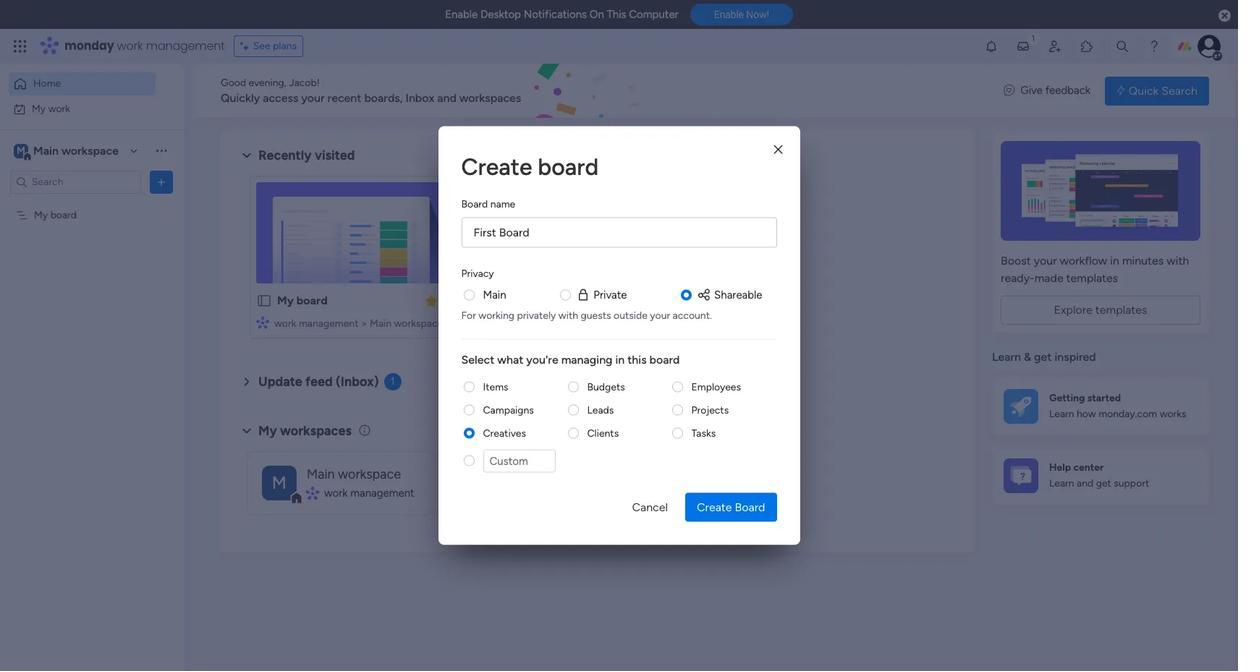 Task type: describe. For each thing, give the bounding box(es) containing it.
give
[[1021, 84, 1043, 97]]

learn for help
[[1049, 478, 1074, 490]]

account.
[[673, 309, 712, 321]]

m inside workspace selection element
[[17, 144, 25, 157]]

privacy heading
[[461, 266, 494, 281]]

work up update
[[274, 318, 296, 330]]

tasks
[[691, 427, 716, 439]]

my right public board image
[[277, 294, 294, 308]]

1 horizontal spatial workspace image
[[262, 466, 297, 500]]

what
[[497, 352, 523, 366]]

component image for work management > main workspace
[[256, 316, 269, 329]]

in inside boost your workflow in minutes with ready-made templates
[[1110, 254, 1120, 268]]

made
[[1035, 271, 1064, 285]]

help
[[1049, 462, 1071, 474]]

outside
[[614, 309, 648, 321]]

feedback
[[1045, 84, 1091, 97]]

main button
[[483, 287, 506, 303]]

recently
[[258, 148, 312, 164]]

v2 user feedback image
[[1004, 83, 1015, 99]]

ready-
[[1001, 271, 1035, 285]]

home button
[[9, 72, 156, 96]]

workspace selection element
[[14, 142, 121, 161]]

for
[[461, 309, 476, 321]]

(inbox)
[[336, 374, 379, 390]]

>
[[361, 318, 367, 330]]

with inside boost your workflow in minutes with ready-made templates
[[1167, 254, 1189, 268]]

select product image
[[13, 39, 28, 54]]

my inside button
[[32, 102, 46, 115]]

privacy
[[461, 267, 494, 280]]

recently visited
[[258, 148, 355, 164]]

visited
[[315, 148, 355, 164]]

management for work management
[[350, 487, 414, 500]]

0 horizontal spatial get
[[1034, 350, 1052, 364]]

enable for enable desktop notifications on this computer
[[445, 8, 478, 21]]

private
[[594, 288, 627, 301]]

board inside button
[[735, 500, 765, 514]]

main inside workspace selection element
[[33, 144, 59, 157]]

select
[[461, 352, 495, 366]]

dapulse close image
[[1219, 9, 1231, 23]]

1 vertical spatial workspace
[[394, 318, 443, 330]]

notifications
[[524, 8, 587, 21]]

guests
[[581, 309, 611, 321]]

v2 bolt switch image
[[1117, 83, 1125, 99]]

inspired
[[1055, 350, 1096, 364]]

create board heading
[[461, 149, 777, 184]]

quick search
[[1129, 84, 1198, 97]]

workspaces inside good evening, jacob! quickly access your recent boards, inbox and workspaces
[[459, 91, 521, 105]]

enable for enable now!
[[714, 9, 744, 20]]

2 vertical spatial workspace
[[338, 467, 401, 483]]

select what you're managing in this board heading
[[461, 351, 777, 368]]

main inside privacy element
[[483, 288, 506, 301]]

cancel button
[[621, 493, 680, 522]]

monday.com
[[1099, 408, 1157, 421]]

employees
[[691, 381, 741, 393]]

see plans
[[253, 40, 297, 52]]

you're
[[526, 352, 558, 366]]

working
[[479, 309, 515, 321]]

shareable button
[[697, 287, 762, 303]]

items
[[483, 381, 508, 393]]

management for work management > main workspace
[[299, 318, 359, 330]]

workflow
[[1060, 254, 1108, 268]]

help center element
[[992, 447, 1209, 505]]

boost
[[1001, 254, 1031, 268]]

quickly
[[221, 91, 260, 105]]

monday work management
[[64, 38, 225, 54]]

and inside help center learn and get support
[[1077, 478, 1094, 490]]

how
[[1077, 408, 1096, 421]]

work management
[[324, 487, 414, 500]]

1 horizontal spatial m
[[272, 472, 287, 493]]

getting started learn how monday.com works
[[1049, 392, 1187, 421]]

give feedback
[[1021, 84, 1091, 97]]

quick
[[1129, 84, 1159, 97]]

shareable
[[714, 288, 762, 301]]

good evening, jacob! quickly access your recent boards, inbox and workspaces
[[221, 77, 521, 105]]

select what you're managing in this board
[[461, 352, 680, 366]]

quick search button
[[1105, 76, 1209, 105]]

your inside boost your workflow in minutes with ready-made templates
[[1034, 254, 1057, 268]]

update
[[258, 374, 302, 390]]

0 horizontal spatial workspaces
[[280, 423, 352, 439]]

my board inside my board list box
[[34, 209, 77, 221]]

jacob!
[[289, 77, 320, 89]]

templates inside boost your workflow in minutes with ready-made templates
[[1066, 271, 1118, 285]]

create board button
[[685, 493, 777, 522]]

open update feed (inbox) image
[[238, 373, 255, 391]]

privately
[[517, 309, 556, 321]]

Board name field
[[461, 217, 777, 248]]

started
[[1088, 392, 1121, 404]]

search
[[1162, 84, 1198, 97]]

my board list box
[[0, 200, 185, 423]]

center
[[1074, 462, 1104, 474]]

enable now! button
[[690, 4, 793, 26]]

explore templates
[[1054, 303, 1147, 317]]

creatives
[[483, 427, 526, 439]]

campaigns
[[483, 404, 534, 416]]

boards,
[[364, 91, 403, 105]]

notifications image
[[984, 39, 999, 54]]

boost your workflow in minutes with ready-made templates
[[1001, 254, 1189, 285]]

home
[[33, 77, 61, 90]]

my right close my workspaces icon
[[258, 423, 277, 439]]

and inside good evening, jacob! quickly access your recent boards, inbox and workspaces
[[437, 91, 457, 105]]

update feed (inbox)
[[258, 374, 379, 390]]

board inside heading
[[461, 198, 488, 210]]

clients
[[587, 427, 619, 439]]

inbox
[[406, 91, 434, 105]]

learn for getting
[[1049, 408, 1074, 421]]



Task type: vqa. For each thing, say whether or not it's contained in the screenshot.
2nd The Account: from the right
no



Task type: locate. For each thing, give the bounding box(es) containing it.
enable left desktop
[[445, 8, 478, 21]]

my down search in workspace field on the top of the page
[[34, 209, 48, 221]]

1 vertical spatial main workspace
[[307, 467, 401, 483]]

learn & get inspired
[[992, 350, 1096, 364]]

0 horizontal spatial with
[[559, 309, 578, 321]]

feed
[[305, 374, 333, 390]]

remove from favorites image
[[424, 293, 439, 308]]

create right the cancel
[[697, 500, 732, 514]]

0 vertical spatial with
[[1167, 254, 1189, 268]]

1 vertical spatial and
[[1077, 478, 1094, 490]]

my board
[[34, 209, 77, 221], [277, 294, 328, 308]]

create inside button
[[697, 500, 732, 514]]

component image for work management
[[307, 487, 319, 500]]

and right "inbox"
[[437, 91, 457, 105]]

component image down public board image
[[256, 316, 269, 329]]

jacob simon image
[[1198, 35, 1221, 58]]

0 horizontal spatial and
[[437, 91, 457, 105]]

this
[[607, 8, 626, 21]]

0 horizontal spatial board
[[461, 198, 488, 210]]

0 horizontal spatial workspace image
[[14, 143, 28, 159]]

1 horizontal spatial with
[[1167, 254, 1189, 268]]

now!
[[746, 9, 769, 20]]

help image
[[1147, 39, 1162, 54]]

templates right explore
[[1096, 303, 1147, 317]]

1 horizontal spatial component image
[[307, 487, 319, 500]]

1 vertical spatial with
[[559, 309, 578, 321]]

explore
[[1054, 303, 1093, 317]]

create for create board
[[461, 153, 532, 181]]

learn down help
[[1049, 478, 1074, 490]]

1 horizontal spatial workspaces
[[459, 91, 521, 105]]

board
[[461, 198, 488, 210], [735, 500, 765, 514]]

0 vertical spatial main workspace
[[33, 144, 119, 157]]

2 vertical spatial your
[[650, 309, 670, 321]]

templates
[[1066, 271, 1118, 285], [1096, 303, 1147, 317]]

0 horizontal spatial my board
[[34, 209, 77, 221]]

0 horizontal spatial m
[[17, 144, 25, 157]]

&
[[1024, 350, 1031, 364]]

0 horizontal spatial component image
[[256, 316, 269, 329]]

component image
[[256, 316, 269, 329], [307, 487, 319, 500]]

my work button
[[9, 97, 156, 120]]

good
[[221, 77, 246, 89]]

work down home
[[48, 102, 70, 115]]

1
[[391, 376, 395, 388]]

templates down workflow
[[1066, 271, 1118, 285]]

0 vertical spatial in
[[1110, 254, 1120, 268]]

in inside heading
[[615, 352, 625, 366]]

create inside heading
[[461, 153, 532, 181]]

main down my work
[[33, 144, 59, 157]]

1 horizontal spatial in
[[1110, 254, 1120, 268]]

private button
[[576, 287, 627, 303]]

1 vertical spatial templates
[[1096, 303, 1147, 317]]

workspaces
[[459, 91, 521, 105], [280, 423, 352, 439]]

0 vertical spatial my board
[[34, 209, 77, 221]]

enable inside button
[[714, 9, 744, 20]]

search everything image
[[1115, 39, 1130, 54]]

see plans button
[[234, 35, 303, 57]]

workspace up work management
[[338, 467, 401, 483]]

0 vertical spatial workspace image
[[14, 143, 28, 159]]

main workspace up work management
[[307, 467, 401, 483]]

1 vertical spatial workspaces
[[280, 423, 352, 439]]

workspace up search in workspace field on the top of the page
[[61, 144, 119, 157]]

plans
[[273, 40, 297, 52]]

workspaces right "inbox"
[[459, 91, 521, 105]]

learn inside help center learn and get support
[[1049, 478, 1074, 490]]

get inside help center learn and get support
[[1096, 478, 1111, 490]]

my workspaces
[[258, 423, 352, 439]]

workspace
[[61, 144, 119, 157], [394, 318, 443, 330], [338, 467, 401, 483]]

create board
[[697, 500, 765, 514]]

invite members image
[[1048, 39, 1062, 54]]

name
[[490, 198, 515, 210]]

2 horizontal spatial your
[[1034, 254, 1057, 268]]

my down home
[[32, 102, 46, 115]]

Search in workspace field
[[30, 174, 121, 190]]

close image
[[774, 144, 783, 155]]

with right minutes
[[1167, 254, 1189, 268]]

learn left the &
[[992, 350, 1021, 364]]

board name
[[461, 198, 515, 210]]

learn
[[992, 350, 1021, 364], [1049, 408, 1074, 421], [1049, 478, 1074, 490]]

main down my workspaces
[[307, 467, 335, 483]]

privacy element
[[461, 287, 777, 322]]

0 horizontal spatial enable
[[445, 8, 478, 21]]

in
[[1110, 254, 1120, 268], [615, 352, 625, 366]]

1 vertical spatial learn
[[1049, 408, 1074, 421]]

1 vertical spatial management
[[299, 318, 359, 330]]

1 vertical spatial my board
[[277, 294, 328, 308]]

0 horizontal spatial in
[[615, 352, 625, 366]]

1 horizontal spatial create
[[697, 500, 732, 514]]

this
[[628, 352, 647, 366]]

board
[[538, 153, 599, 181], [50, 209, 77, 221], [297, 294, 328, 308], [650, 352, 680, 366]]

support
[[1114, 478, 1149, 490]]

0 vertical spatial your
[[301, 91, 325, 105]]

your right outside
[[650, 309, 670, 321]]

with left guests
[[559, 309, 578, 321]]

create
[[461, 153, 532, 181], [697, 500, 732, 514]]

1 horizontal spatial get
[[1096, 478, 1111, 490]]

enable left now!
[[714, 9, 744, 20]]

access
[[263, 91, 298, 105]]

management
[[146, 38, 225, 54], [299, 318, 359, 330], [350, 487, 414, 500]]

1 image
[[1027, 30, 1040, 46]]

1 horizontal spatial main workspace
[[307, 467, 401, 483]]

desktop
[[481, 8, 521, 21]]

for working privately with guests outside your account.
[[461, 309, 712, 321]]

0 vertical spatial component image
[[256, 316, 269, 329]]

0 vertical spatial create
[[461, 153, 532, 181]]

in left this
[[615, 352, 625, 366]]

option
[[0, 202, 185, 205]]

learn inside getting started learn how monday.com works
[[1049, 408, 1074, 421]]

with
[[1167, 254, 1189, 268], [559, 309, 578, 321]]

0 vertical spatial board
[[461, 198, 488, 210]]

with inside privacy element
[[559, 309, 578, 321]]

0 horizontal spatial create
[[461, 153, 532, 181]]

help center learn and get support
[[1049, 462, 1149, 490]]

work management > main workspace
[[274, 318, 443, 330]]

1 horizontal spatial enable
[[714, 9, 744, 20]]

and down center
[[1077, 478, 1094, 490]]

workspace inside workspace selection element
[[61, 144, 119, 157]]

close my workspaces image
[[238, 422, 255, 440]]

enable
[[445, 8, 478, 21], [714, 9, 744, 20]]

main up working at the left top of the page
[[483, 288, 506, 301]]

0 vertical spatial learn
[[992, 350, 1021, 364]]

enable desktop notifications on this computer
[[445, 8, 679, 21]]

your inside good evening, jacob! quickly access your recent boards, inbox and workspaces
[[301, 91, 325, 105]]

select what you're managing in this board option group
[[461, 380, 777, 482]]

learn down getting
[[1049, 408, 1074, 421]]

0 vertical spatial get
[[1034, 350, 1052, 364]]

0 vertical spatial workspace
[[61, 144, 119, 157]]

get down center
[[1096, 478, 1111, 490]]

2 vertical spatial management
[[350, 487, 414, 500]]

0 vertical spatial workspaces
[[459, 91, 521, 105]]

on
[[590, 8, 604, 21]]

get
[[1034, 350, 1052, 364], [1096, 478, 1111, 490]]

explore templates button
[[1001, 296, 1201, 325]]

workspace down remove from favorites image
[[394, 318, 443, 330]]

budgets
[[587, 381, 625, 393]]

enable now!
[[714, 9, 769, 20]]

your down the jacob! at the left top of page
[[301, 91, 325, 105]]

your inside privacy element
[[650, 309, 670, 321]]

in left minutes
[[1110, 254, 1120, 268]]

0 vertical spatial management
[[146, 38, 225, 54]]

1 vertical spatial get
[[1096, 478, 1111, 490]]

your
[[301, 91, 325, 105], [1034, 254, 1057, 268], [650, 309, 670, 321]]

recent
[[328, 91, 361, 105]]

1 vertical spatial in
[[615, 352, 625, 366]]

getting started element
[[992, 377, 1209, 435]]

0 horizontal spatial main workspace
[[33, 144, 119, 157]]

apps image
[[1080, 39, 1094, 54]]

create board
[[461, 153, 599, 181]]

inbox image
[[1016, 39, 1031, 54]]

board name heading
[[461, 196, 515, 212]]

1 horizontal spatial my board
[[277, 294, 328, 308]]

1 vertical spatial component image
[[307, 487, 319, 500]]

0 vertical spatial m
[[17, 144, 25, 157]]

work right monday
[[117, 38, 143, 54]]

main workspace up search in workspace field on the top of the page
[[33, 144, 119, 157]]

create for create board
[[697, 500, 732, 514]]

leads
[[587, 404, 614, 416]]

Custom field
[[483, 449, 555, 473]]

my board right public board image
[[277, 294, 328, 308]]

templates inside button
[[1096, 303, 1147, 317]]

monday
[[64, 38, 114, 54]]

1 horizontal spatial board
[[735, 500, 765, 514]]

getting
[[1049, 392, 1085, 404]]

1 horizontal spatial and
[[1077, 478, 1094, 490]]

evening,
[[249, 77, 287, 89]]

work down my workspaces
[[324, 487, 348, 500]]

works
[[1160, 408, 1187, 421]]

projects
[[691, 404, 729, 416]]

my board down search in workspace field on the top of the page
[[34, 209, 77, 221]]

computer
[[629, 8, 679, 21]]

main workspace inside workspace selection element
[[33, 144, 119, 157]]

1 vertical spatial m
[[272, 472, 287, 493]]

minutes
[[1122, 254, 1164, 268]]

public board image
[[256, 293, 272, 309]]

managing
[[561, 352, 613, 366]]

my inside list box
[[34, 209, 48, 221]]

0 vertical spatial and
[[437, 91, 457, 105]]

1 vertical spatial create
[[697, 500, 732, 514]]

see
[[253, 40, 270, 52]]

workspace image
[[14, 143, 28, 159], [262, 466, 297, 500]]

board inside list box
[[50, 209, 77, 221]]

work inside my work button
[[48, 102, 70, 115]]

create up name at the left top of the page
[[461, 153, 532, 181]]

0 horizontal spatial your
[[301, 91, 325, 105]]

1 horizontal spatial your
[[650, 309, 670, 321]]

main right >
[[370, 318, 392, 330]]

your up made
[[1034, 254, 1057, 268]]

1 vertical spatial workspace image
[[262, 466, 297, 500]]

2 vertical spatial learn
[[1049, 478, 1074, 490]]

get right the &
[[1034, 350, 1052, 364]]

0 vertical spatial templates
[[1066, 271, 1118, 285]]

1 vertical spatial your
[[1034, 254, 1057, 268]]

component image left work management
[[307, 487, 319, 500]]

workspaces down update feed (inbox)
[[280, 423, 352, 439]]

my work
[[32, 102, 70, 115]]

1 vertical spatial board
[[735, 500, 765, 514]]

cancel
[[632, 500, 668, 514]]

templates image image
[[1005, 141, 1196, 241]]

close recently visited image
[[238, 147, 255, 164]]



